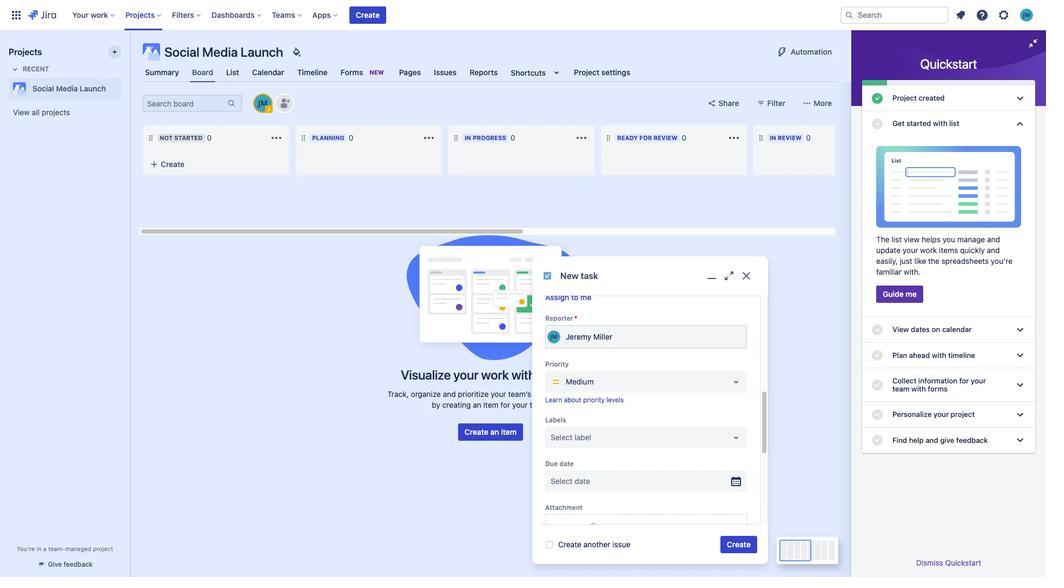 Task type: vqa. For each thing, say whether or not it's contained in the screenshot.
1 "button"
no



Task type: describe. For each thing, give the bounding box(es) containing it.
the list view helps you manage and update your work items quickly and easily, just like the spreadsheets you're familiar with.
[[876, 235, 1013, 277]]

for inside track, organize and prioritize your team's work. get started by creating an item for your team.
[[501, 400, 510, 410]]

automation
[[791, 47, 832, 56]]

2 vertical spatial work
[[481, 367, 509, 383]]

your inside collect information for your team with forms
[[971, 376, 986, 385]]

add people image
[[278, 97, 291, 110]]

work inside your work popup button
[[91, 10, 108, 19]]

view for view all projects
[[13, 108, 30, 117]]

date for due date
[[560, 460, 574, 468]]

1 vertical spatial project
[[93, 545, 113, 552]]

get started with list
[[893, 119, 960, 128]]

with.
[[904, 268, 921, 277]]

0 for in progress 0
[[511, 133, 515, 142]]

1 column actions menu image from the left
[[575, 131, 588, 144]]

team.
[[530, 400, 550, 410]]

help image
[[976, 8, 989, 21]]

minimize image
[[706, 269, 718, 282]]

new task image
[[543, 272, 552, 280]]

give feedback button
[[31, 556, 99, 573]]

create inside primary element
[[356, 10, 380, 19]]

item inside button
[[501, 427, 517, 437]]

share
[[719, 98, 739, 108]]

work inside the list view helps you manage and update your work items quickly and easily, just like the spreadsheets you're familiar with.
[[920, 246, 937, 255]]

with inside collect information for your team with forms
[[912, 385, 926, 393]]

labels
[[545, 416, 566, 424]]

familiar
[[876, 268, 902, 277]]

jeremy
[[566, 332, 591, 342]]

personalize your project button
[[862, 402, 1036, 428]]

project created button
[[862, 85, 1036, 111]]

team-
[[48, 545, 65, 552]]

summary
[[145, 68, 179, 77]]

open image
[[730, 431, 743, 444]]

team
[[893, 385, 910, 393]]

projects inside projects dropdown button
[[125, 10, 155, 19]]

0 for in review 0
[[806, 133, 811, 142]]

assign to me
[[545, 293, 592, 302]]

project settings
[[574, 68, 631, 77]]

in for in review 0
[[770, 134, 776, 141]]

collect information for your team with forms button
[[862, 368, 1036, 402]]

spreadsheets
[[942, 257, 989, 266]]

your down team's on the bottom
[[512, 400, 528, 410]]

visualize
[[401, 367, 451, 383]]

dashboards button
[[208, 6, 265, 24]]

apps
[[313, 10, 331, 19]]

forms
[[341, 68, 363, 77]]

personalize
[[893, 410, 932, 419]]

project inside "dropdown button"
[[951, 410, 975, 419]]

open image
[[730, 376, 743, 389]]

checked image for get
[[871, 117, 884, 130]]

settings
[[602, 68, 631, 77]]

Labels text field
[[551, 432, 553, 443]]

give feedback
[[48, 561, 93, 569]]

dismiss quickstart link
[[916, 558, 982, 568]]

select for select date
[[551, 477, 573, 486]]

column actions menu image for started
[[270, 131, 283, 144]]

for inside collect information for your team with forms
[[960, 376, 969, 385]]

due
[[545, 460, 558, 468]]

chevron image for project created
[[1014, 92, 1027, 105]]

with inside get started with list dropdown button
[[933, 119, 948, 128]]

apps button
[[309, 6, 342, 24]]

managed
[[65, 545, 91, 552]]

your up prioritize
[[454, 367, 479, 383]]

view for view dates on calendar
[[893, 325, 909, 334]]

create button inside primary element
[[349, 6, 386, 24]]

task
[[581, 271, 598, 281]]

select for select label
[[551, 433, 573, 442]]

chevron image for plan ahead with timeline
[[1014, 349, 1027, 362]]

reports
[[470, 68, 498, 77]]

ready for review 0
[[617, 133, 687, 142]]

automation image
[[776, 45, 789, 58]]

an inside track, organize and prioritize your team's work. get started by creating an item for your team.
[[473, 400, 481, 410]]

checked image for view
[[871, 324, 884, 337]]

creating
[[442, 400, 471, 410]]

board
[[192, 68, 213, 77]]

attachment
[[545, 504, 583, 512]]

you're in a team-managed project
[[17, 545, 113, 552]]

checked image for personalize
[[871, 408, 884, 421]]

filters
[[172, 10, 194, 19]]

1 vertical spatial create button
[[143, 155, 289, 174]]

settings image
[[998, 8, 1011, 21]]

view all projects
[[13, 108, 70, 117]]

with inside plan ahead with timeline "dropdown button"
[[932, 351, 947, 360]]

teams
[[272, 10, 295, 19]]

find help and give feedback
[[893, 436, 988, 444]]

1 horizontal spatial to
[[637, 523, 644, 532]]

1 vertical spatial media
[[56, 84, 78, 93]]

guide
[[883, 290, 904, 299]]

label
[[575, 433, 591, 442]]

find help and give feedback button
[[862, 428, 1036, 453]]

information
[[919, 376, 958, 385]]

collect information for your team with forms
[[893, 376, 986, 393]]

like
[[915, 257, 926, 266]]

started for 0
[[174, 134, 203, 141]]

about
[[564, 396, 582, 404]]

by
[[432, 400, 440, 410]]

project for project settings
[[574, 68, 600, 77]]

and right manage
[[987, 235, 1000, 244]]

create an item button
[[458, 424, 523, 441]]

timeline
[[297, 68, 328, 77]]

dates
[[911, 325, 930, 334]]

go full screen image
[[723, 269, 736, 282]]

progress
[[473, 134, 506, 141]]

track,
[[387, 390, 409, 399]]

prioritize
[[458, 390, 489, 399]]

create project image
[[110, 48, 119, 56]]

guide me
[[883, 290, 917, 299]]

view dates on calendar
[[893, 325, 972, 334]]

chevron image for find help and give feedback
[[1014, 434, 1027, 447]]

easily,
[[876, 257, 898, 266]]

items
[[939, 246, 958, 255]]

on
[[932, 325, 941, 334]]

work.
[[533, 390, 552, 399]]

get inside track, organize and prioritize your team's work. get started by creating an item for your team.
[[554, 390, 567, 399]]

list inside dropdown button
[[950, 119, 960, 128]]

Search board text field
[[144, 96, 226, 111]]

you're
[[17, 545, 35, 552]]

team's
[[508, 390, 531, 399]]

list inside the list view helps you manage and update your work items quickly and easily, just like the spreadsheets you're familiar with.
[[892, 235, 902, 244]]

find
[[893, 436, 907, 444]]

set background color image
[[290, 45, 303, 58]]

attach
[[646, 523, 669, 532]]

ahead
[[909, 351, 930, 360]]

your work button
[[69, 6, 119, 24]]

medium
[[566, 377, 594, 386]]

project for project created
[[893, 94, 917, 102]]

2 vertical spatial create button
[[721, 536, 757, 553]]

4 0 from the left
[[682, 133, 687, 142]]

started for with
[[907, 119, 931, 128]]

learn about priority levels link
[[545, 396, 624, 404]]

helps
[[922, 235, 941, 244]]

give
[[940, 436, 955, 444]]

drop files to attach or browse
[[602, 523, 706, 532]]

1 horizontal spatial social
[[164, 44, 199, 60]]

Search field
[[841, 6, 949, 24]]

all
[[32, 108, 40, 117]]

tab list containing board
[[136, 63, 845, 82]]

your inside "dropdown button"
[[934, 410, 949, 419]]

projects button
[[122, 6, 166, 24]]

appswitcher icon image
[[10, 8, 23, 21]]

not
[[160, 134, 173, 141]]

the
[[876, 235, 890, 244]]

*
[[574, 314, 578, 323]]

and up you're
[[987, 246, 1000, 255]]

1 vertical spatial projects
[[9, 47, 42, 57]]

plan
[[893, 351, 907, 360]]



Task type: locate. For each thing, give the bounding box(es) containing it.
miller
[[594, 332, 613, 342]]

2 horizontal spatial for
[[960, 376, 969, 385]]

1 0 from the left
[[207, 133, 212, 142]]

project right managed
[[93, 545, 113, 552]]

1 horizontal spatial column actions menu image
[[728, 131, 741, 144]]

and inside track, organize and prioritize your team's work. get started by creating an item for your team.
[[443, 390, 456, 399]]

just
[[900, 257, 913, 266]]

1 horizontal spatial in
[[770, 134, 776, 141]]

1 vertical spatial to
[[637, 523, 644, 532]]

started down medium
[[569, 390, 594, 399]]

0 horizontal spatial get
[[554, 390, 567, 399]]

0 horizontal spatial list
[[892, 235, 902, 244]]

0 vertical spatial chevron image
[[1014, 349, 1027, 362]]

1 horizontal spatial new
[[561, 271, 579, 281]]

checked image inside plan ahead with timeline "dropdown button"
[[871, 349, 884, 362]]

1 horizontal spatial project
[[951, 410, 975, 419]]

started inside track, organize and prioritize your team's work. get started by creating an item for your team.
[[569, 390, 594, 399]]

launch
[[241, 44, 283, 60], [80, 84, 106, 93]]

timeline
[[948, 351, 975, 360]]

1 checked image from the top
[[871, 92, 884, 105]]

1 vertical spatial list
[[892, 235, 902, 244]]

me right guide
[[906, 290, 917, 299]]

dismiss quickstart
[[916, 558, 982, 568]]

chevron image inside find help and give feedback dropdown button
[[1014, 434, 1027, 447]]

due date
[[545, 460, 574, 468]]

view left dates
[[893, 325, 909, 334]]

item inside track, organize and prioritize your team's work. get started by creating an item for your team.
[[483, 400, 499, 410]]

minimize image
[[1027, 37, 1040, 50]]

1 vertical spatial checked image
[[871, 349, 884, 362]]

2 column actions menu image from the left
[[728, 131, 741, 144]]

in left progress
[[465, 134, 471, 141]]

calendar
[[252, 68, 284, 77]]

plan ahead with timeline button
[[862, 343, 1036, 368]]

create button
[[349, 6, 386, 24], [143, 155, 289, 174], [721, 536, 757, 553]]

0 horizontal spatial started
[[174, 134, 203, 141]]

1 horizontal spatial started
[[569, 390, 594, 399]]

1 select from the top
[[551, 433, 573, 442]]

0 vertical spatial for
[[640, 134, 652, 141]]

project
[[951, 410, 975, 419], [93, 545, 113, 552]]

in inside "in review 0"
[[770, 134, 776, 141]]

1 horizontal spatial feedback
[[956, 436, 988, 444]]

your inside the list view helps you manage and update your work items quickly and easily, just like the spreadsheets you're familiar with.
[[903, 246, 918, 255]]

date for select date
[[575, 477, 590, 486]]

you're
[[991, 257, 1013, 266]]

0 vertical spatial launch
[[241, 44, 283, 60]]

chevron image inside view dates on calendar dropdown button
[[1014, 324, 1027, 337]]

a right in
[[43, 545, 47, 552]]

list
[[950, 119, 960, 128], [892, 235, 902, 244]]

1 in from the left
[[465, 134, 471, 141]]

0 vertical spatial media
[[202, 44, 238, 60]]

learn
[[545, 396, 562, 404]]

0 horizontal spatial column actions menu image
[[575, 131, 588, 144]]

social media launch link
[[9, 78, 117, 100]]

and inside dropdown button
[[926, 436, 939, 444]]

new inside tab list
[[370, 69, 384, 76]]

started inside 'not started 0'
[[174, 134, 203, 141]]

checked image left personalize
[[871, 408, 884, 421]]

0 horizontal spatial a
[[43, 545, 47, 552]]

your profile and settings image
[[1020, 8, 1033, 21]]

checked image for collect
[[871, 379, 884, 392]]

to right assign
[[571, 293, 579, 302]]

1 horizontal spatial create button
[[349, 6, 386, 24]]

give
[[48, 561, 62, 569]]

the
[[928, 257, 940, 266]]

in left review
[[770, 134, 776, 141]]

2 column actions menu image from the left
[[423, 131, 436, 144]]

get right "work."
[[554, 390, 567, 399]]

0 horizontal spatial date
[[560, 460, 574, 468]]

0 right the review
[[682, 133, 687, 142]]

reporter *
[[545, 314, 578, 323]]

1 vertical spatial started
[[174, 134, 203, 141]]

with right team
[[912, 385, 926, 393]]

0 horizontal spatial new
[[370, 69, 384, 76]]

0 vertical spatial list
[[950, 119, 960, 128]]

checked image down guide
[[871, 324, 884, 337]]

0 right review
[[806, 133, 811, 142]]

1 vertical spatial item
[[501, 427, 517, 437]]

project left settings
[[574, 68, 600, 77]]

1 horizontal spatial launch
[[241, 44, 283, 60]]

feedback down managed
[[64, 561, 93, 569]]

1 vertical spatial view
[[893, 325, 909, 334]]

started right 'not'
[[174, 134, 203, 141]]

1 horizontal spatial item
[[501, 427, 517, 437]]

select date
[[551, 477, 590, 486]]

or
[[671, 523, 678, 532]]

projects
[[42, 108, 70, 117]]

get inside dropdown button
[[893, 119, 905, 128]]

media up list on the top
[[202, 44, 238, 60]]

work down helps
[[920, 246, 937, 255]]

0 vertical spatial view
[[13, 108, 30, 117]]

0 horizontal spatial work
[[91, 10, 108, 19]]

0 vertical spatial social media launch
[[164, 44, 283, 60]]

help
[[909, 436, 924, 444]]

column actions menu image
[[270, 131, 283, 144], [423, 131, 436, 144]]

2 checked image from the top
[[871, 324, 884, 337]]

0 horizontal spatial me
[[581, 293, 592, 302]]

2 chevron image from the top
[[1014, 408, 1027, 421]]

0 horizontal spatial project
[[93, 545, 113, 552]]

0 horizontal spatial media
[[56, 84, 78, 93]]

a left priority
[[538, 367, 545, 383]]

2 horizontal spatial create button
[[721, 536, 757, 553]]

checked image left 'project created'
[[871, 92, 884, 105]]

notifications image
[[954, 8, 967, 21]]

feedback right the give
[[956, 436, 988, 444]]

in for in progress 0
[[465, 134, 471, 141]]

4 checked image from the top
[[871, 408, 884, 421]]

manage
[[958, 235, 985, 244]]

column actions menu image right collapse image
[[423, 131, 436, 144]]

1 horizontal spatial view
[[893, 325, 909, 334]]

assign to me button
[[545, 292, 592, 303]]

to right files
[[637, 523, 644, 532]]

1 vertical spatial feedback
[[64, 561, 93, 569]]

1 vertical spatial project
[[893, 94, 917, 102]]

chevron image inside project created dropdown button
[[1014, 92, 1027, 105]]

banner
[[0, 0, 1046, 30]]

issues
[[434, 68, 457, 77]]

jira image
[[28, 8, 56, 21], [28, 8, 56, 21]]

share button
[[701, 95, 746, 112]]

2 horizontal spatial started
[[907, 119, 931, 128]]

teams button
[[269, 6, 306, 24]]

social down recent
[[32, 84, 54, 93]]

quickstart up project created dropdown button in the right of the page
[[921, 56, 977, 71]]

list up update at the right
[[892, 235, 902, 244]]

1 vertical spatial new
[[561, 271, 579, 281]]

jeremy miller
[[566, 332, 613, 342]]

upload image
[[587, 522, 600, 535]]

project settings link
[[572, 63, 633, 82]]

1 horizontal spatial an
[[490, 427, 499, 437]]

checked image inside project created dropdown button
[[871, 92, 884, 105]]

priority
[[545, 360, 569, 369]]

for inside ready for review 0
[[640, 134, 652, 141]]

0 horizontal spatial create button
[[143, 155, 289, 174]]

0 down search board text field
[[207, 133, 212, 142]]

chevron image for personalize your project
[[1014, 408, 1027, 421]]

progress bar
[[862, 80, 1036, 85]]

automation button
[[769, 43, 839, 61]]

0 vertical spatial checked image
[[871, 117, 884, 130]]

projects up recent
[[9, 47, 42, 57]]

1 vertical spatial a
[[43, 545, 47, 552]]

for down the timeline
[[960, 376, 969, 385]]

0 vertical spatial create button
[[349, 6, 386, 24]]

project inside project settings link
[[574, 68, 600, 77]]

launch left add to starred icon
[[80, 84, 106, 93]]

0 vertical spatial quickstart
[[921, 56, 977, 71]]

jeremy miller image
[[254, 95, 272, 112]]

1 horizontal spatial for
[[640, 134, 652, 141]]

collapse image
[[405, 131, 418, 144]]

add to starred image
[[118, 82, 131, 95]]

visualize your work with a board
[[401, 367, 581, 383]]

0 horizontal spatial an
[[473, 400, 481, 410]]

column actions menu image left ready
[[575, 131, 588, 144]]

projects up the sidebar navigation icon
[[125, 10, 155, 19]]

column actions menu image
[[575, 131, 588, 144], [728, 131, 741, 144]]

media up view all projects link
[[56, 84, 78, 93]]

for
[[640, 134, 652, 141], [960, 376, 969, 385], [501, 400, 510, 410]]

new right "forms"
[[370, 69, 384, 76]]

date up attachment
[[575, 477, 590, 486]]

checked image inside personalize your project "dropdown button"
[[871, 408, 884, 421]]

2 checked image from the top
[[871, 349, 884, 362]]

chevron image inside plan ahead with timeline "dropdown button"
[[1014, 349, 1027, 362]]

chevron image
[[1014, 349, 1027, 362], [1014, 408, 1027, 421]]

search image
[[845, 11, 854, 19]]

a
[[538, 367, 545, 383], [43, 545, 47, 552]]

project left created
[[893, 94, 917, 102]]

checked image for project
[[871, 92, 884, 105]]

column actions menu image for 0
[[423, 131, 436, 144]]

new left task
[[561, 271, 579, 281]]

1 horizontal spatial get
[[893, 119, 905, 128]]

personalize your project
[[893, 410, 975, 419]]

new task
[[561, 271, 598, 281]]

0 for not started 0
[[207, 133, 212, 142]]

track, organize and prioritize your team's work. get started by creating an item for your team.
[[387, 390, 594, 410]]

select down due date
[[551, 477, 573, 486]]

item down track, organize and prioritize your team's work. get started by creating an item for your team.
[[501, 427, 517, 437]]

sidebar navigation image
[[118, 43, 142, 65]]

reports link
[[468, 63, 500, 82]]

date right due
[[560, 460, 574, 468]]

0 horizontal spatial view
[[13, 108, 30, 117]]

discard & close image
[[740, 269, 753, 282]]

project created
[[893, 94, 945, 102]]

chevron image for view dates on calendar
[[1014, 324, 1027, 337]]

list down project created dropdown button in the right of the page
[[950, 119, 960, 128]]

checked image
[[871, 117, 884, 130], [871, 349, 884, 362]]

create an item
[[465, 427, 517, 437]]

summary link
[[143, 63, 181, 82]]

1 checked image from the top
[[871, 117, 884, 130]]

0 vertical spatial project
[[951, 410, 975, 419]]

recent
[[23, 65, 49, 73]]

files
[[621, 523, 635, 532]]

me
[[906, 290, 917, 299], [581, 293, 592, 302]]

2 horizontal spatial work
[[920, 246, 937, 255]]

0 horizontal spatial item
[[483, 400, 499, 410]]

learn about priority levels
[[545, 396, 624, 404]]

1 horizontal spatial projects
[[125, 10, 155, 19]]

in progress 0
[[465, 133, 515, 142]]

and left the give
[[926, 436, 939, 444]]

your down view
[[903, 246, 918, 255]]

0 horizontal spatial project
[[574, 68, 600, 77]]

2 in from the left
[[770, 134, 776, 141]]

social up the summary
[[164, 44, 199, 60]]

1 vertical spatial get
[[554, 390, 567, 399]]

your
[[72, 10, 89, 19]]

0 horizontal spatial launch
[[80, 84, 106, 93]]

1 vertical spatial social media launch
[[32, 84, 106, 93]]

get down 'project created'
[[893, 119, 905, 128]]

0 vertical spatial started
[[907, 119, 931, 128]]

social media launch up view all projects link
[[32, 84, 106, 93]]

with up team's on the bottom
[[512, 367, 536, 383]]

review
[[778, 134, 802, 141]]

0 horizontal spatial to
[[571, 293, 579, 302]]

checked image
[[871, 92, 884, 105], [871, 324, 884, 337], [871, 379, 884, 392], [871, 408, 884, 421], [871, 434, 884, 447]]

1 vertical spatial work
[[920, 246, 937, 255]]

browse
[[680, 523, 706, 532]]

2 vertical spatial for
[[501, 400, 510, 410]]

more
[[814, 98, 832, 108]]

project up find help and give feedback dropdown button in the bottom right of the page
[[951, 410, 975, 419]]

1 horizontal spatial a
[[538, 367, 545, 383]]

calendar link
[[250, 63, 287, 82]]

0 horizontal spatial feedback
[[64, 561, 93, 569]]

feedback inside button
[[64, 561, 93, 569]]

checked image left plan
[[871, 349, 884, 362]]

checked image left team
[[871, 379, 884, 392]]

0 vertical spatial an
[[473, 400, 481, 410]]

jeremy miller image
[[548, 331, 561, 344]]

work up track, organize and prioritize your team's work. get started by creating an item for your team.
[[481, 367, 509, 383]]

shortcuts button
[[509, 63, 565, 82]]

priority
[[583, 396, 605, 404]]

issues link
[[432, 63, 459, 82]]

0 vertical spatial a
[[538, 367, 545, 383]]

4 chevron image from the top
[[1014, 379, 1027, 392]]

0 vertical spatial projects
[[125, 10, 155, 19]]

view inside dropdown button
[[893, 325, 909, 334]]

feedback inside dropdown button
[[956, 436, 988, 444]]

0 vertical spatial to
[[571, 293, 579, 302]]

timeline link
[[295, 63, 330, 82]]

chevron image inside get started with list dropdown button
[[1014, 117, 1027, 130]]

your down the timeline
[[971, 376, 986, 385]]

select down labels
[[551, 433, 573, 442]]

social media launch up list on the top
[[164, 44, 283, 60]]

checked image inside collect information for your team with forms dropdown button
[[871, 379, 884, 392]]

0 vertical spatial feedback
[[956, 436, 988, 444]]

0 vertical spatial new
[[370, 69, 384, 76]]

checked image inside view dates on calendar dropdown button
[[871, 324, 884, 337]]

1 vertical spatial chevron image
[[1014, 408, 1027, 421]]

1 vertical spatial select
[[551, 477, 573, 486]]

date
[[560, 460, 574, 468], [575, 477, 590, 486]]

column actions menu image down add people image
[[270, 131, 283, 144]]

1 chevron image from the top
[[1014, 92, 1027, 105]]

0 right planning
[[349, 133, 354, 142]]

item
[[483, 400, 499, 410], [501, 427, 517, 437]]

5 0 from the left
[[806, 133, 811, 142]]

another
[[584, 540, 611, 549]]

with down project created dropdown button in the right of the page
[[933, 119, 948, 128]]

0 horizontal spatial in
[[465, 134, 471, 141]]

an down track, organize and prioritize your team's work. get started by creating an item for your team.
[[490, 427, 499, 437]]

1 horizontal spatial list
[[950, 119, 960, 128]]

for right ready
[[640, 134, 652, 141]]

in
[[36, 545, 41, 552]]

3 chevron image from the top
[[1014, 324, 1027, 337]]

new for new
[[370, 69, 384, 76]]

an down prioritize
[[473, 400, 481, 410]]

levels
[[607, 396, 624, 404]]

collapse recent projects image
[[9, 63, 22, 76]]

1 vertical spatial an
[[490, 427, 499, 437]]

social
[[164, 44, 199, 60], [32, 84, 54, 93]]

0 horizontal spatial projects
[[9, 47, 42, 57]]

chevron image
[[1014, 92, 1027, 105], [1014, 117, 1027, 130], [1014, 324, 1027, 337], [1014, 379, 1027, 392], [1014, 434, 1027, 447]]

0 vertical spatial item
[[483, 400, 499, 410]]

column actions menu image down share
[[728, 131, 741, 144]]

1 vertical spatial quickstart
[[945, 558, 982, 568]]

forms
[[928, 385, 948, 393]]

1 horizontal spatial social media launch
[[164, 44, 283, 60]]

0 horizontal spatial social
[[32, 84, 54, 93]]

2 select from the top
[[551, 477, 573, 486]]

tab list
[[136, 63, 845, 82]]

planning
[[312, 134, 345, 141]]

in inside the in progress 0
[[465, 134, 471, 141]]

checked image inside find help and give feedback dropdown button
[[871, 434, 884, 447]]

chevron image for collect information for your team with forms
[[1014, 379, 1027, 392]]

plan ahead with timeline
[[893, 351, 975, 360]]

more button
[[797, 95, 839, 112]]

0 vertical spatial work
[[91, 10, 108, 19]]

an inside button
[[490, 427, 499, 437]]

view dates on calendar button
[[862, 317, 1036, 343]]

pages link
[[397, 63, 423, 82]]

for down team's on the bottom
[[501, 400, 510, 410]]

1 vertical spatial social
[[32, 84, 54, 93]]

me down task
[[581, 293, 592, 302]]

update
[[876, 246, 901, 255]]

you
[[943, 235, 955, 244]]

launch up calendar
[[241, 44, 283, 60]]

checked image left get started with list
[[871, 117, 884, 130]]

1 horizontal spatial me
[[906, 290, 917, 299]]

3 0 from the left
[[511, 133, 515, 142]]

1 horizontal spatial media
[[202, 44, 238, 60]]

with right ahead
[[932, 351, 947, 360]]

project inside project created dropdown button
[[893, 94, 917, 102]]

1 column actions menu image from the left
[[270, 131, 283, 144]]

5 checked image from the top
[[871, 434, 884, 447]]

create
[[356, 10, 380, 19], [161, 160, 185, 169], [465, 427, 489, 437], [558, 540, 582, 549], [727, 540, 751, 549]]

1 chevron image from the top
[[1014, 349, 1027, 362]]

0 vertical spatial social
[[164, 44, 199, 60]]

0 right progress
[[511, 133, 515, 142]]

work right your
[[91, 10, 108, 19]]

your down the visualize your work with a board
[[491, 390, 506, 399]]

primary element
[[6, 0, 841, 30]]

3 checked image from the top
[[871, 379, 884, 392]]

1 horizontal spatial project
[[893, 94, 917, 102]]

0 vertical spatial select
[[551, 433, 573, 442]]

0 vertical spatial get
[[893, 119, 905, 128]]

2 chevron image from the top
[[1014, 117, 1027, 130]]

and up creating
[[443, 390, 456, 399]]

2 0 from the left
[[349, 133, 354, 142]]

quickstart right dismiss
[[945, 558, 982, 568]]

checked image left find
[[871, 434, 884, 447]]

checked image for find
[[871, 434, 884, 447]]

to inside button
[[571, 293, 579, 302]]

checked image for plan
[[871, 349, 884, 362]]

chevron image for get started with list
[[1014, 117, 1027, 130]]

new for new task
[[561, 271, 579, 281]]

1 horizontal spatial date
[[575, 477, 590, 486]]

started inside dropdown button
[[907, 119, 931, 128]]

0 horizontal spatial social media launch
[[32, 84, 106, 93]]

filter
[[767, 98, 786, 108]]

started down 'project created'
[[907, 119, 931, 128]]

chevron image inside collect information for your team with forms dropdown button
[[1014, 379, 1027, 392]]

shortcuts
[[511, 68, 546, 77]]

5 chevron image from the top
[[1014, 434, 1027, 447]]

item down prioritize
[[483, 400, 499, 410]]

quickly
[[960, 246, 985, 255]]

1 vertical spatial for
[[960, 376, 969, 385]]

0 horizontal spatial for
[[501, 400, 510, 410]]

0 horizontal spatial column actions menu image
[[270, 131, 283, 144]]

view left all
[[13, 108, 30, 117]]

your up find help and give feedback
[[934, 410, 949, 419]]

banner containing your work
[[0, 0, 1046, 30]]



